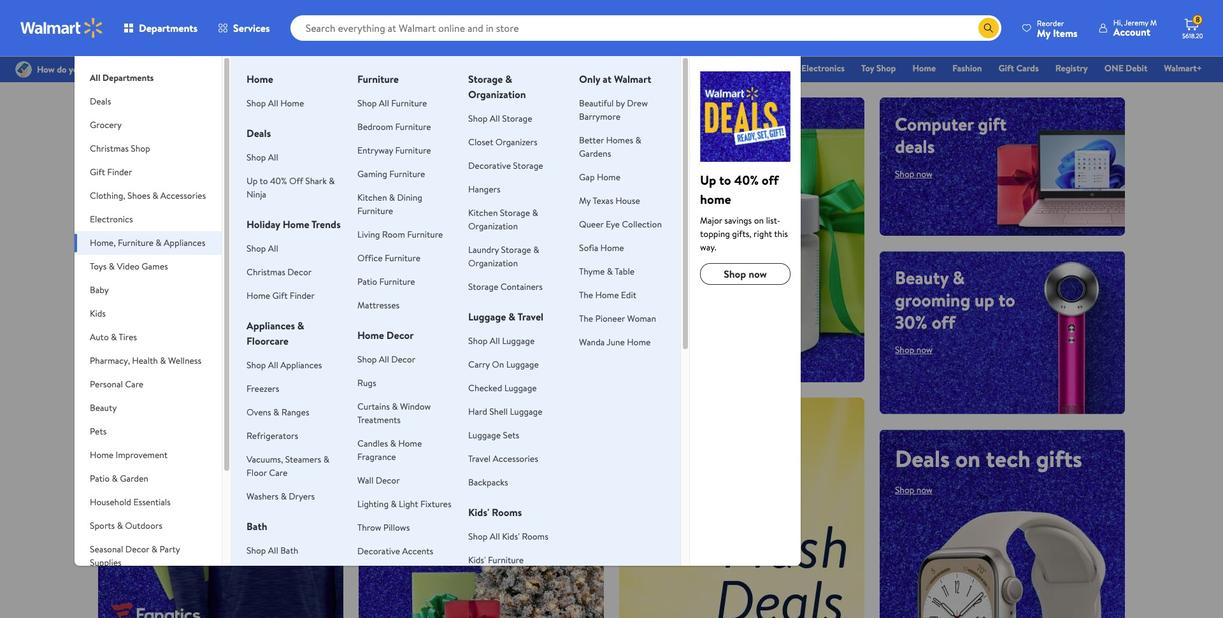 Task type: describe. For each thing, give the bounding box(es) containing it.
shop inside dropdown button
[[131, 142, 150, 155]]

accessories inside dropdown button
[[161, 189, 206, 202]]

gap home
[[579, 171, 621, 184]]

my inside reorder my items
[[1037, 26, 1051, 40]]

& right toys
[[109, 260, 115, 273]]

kids' for kids' furniture
[[468, 554, 486, 567]]

computer gift deals
[[895, 112, 1007, 159]]

1 vertical spatial accessories
[[493, 452, 538, 465]]

account
[[1114, 25, 1151, 39]]

to for decor
[[401, 411, 418, 436]]

services
[[233, 21, 270, 35]]

gift for the gift cards link
[[999, 62, 1015, 75]]

seasonal decor & party supplies
[[90, 543, 180, 569]]

electronics for electronics link
[[802, 62, 845, 75]]

thyme & table link
[[579, 265, 635, 278]]

& inside "vacuums, steamers & floor care"
[[324, 453, 329, 466]]

seasonal
[[90, 543, 123, 556]]

to for fan
[[148, 289, 169, 321]]

1 vertical spatial savings
[[478, 280, 572, 323]]

1 vertical spatial on
[[956, 443, 981, 475]]

up for up to 30% off seasonal decor
[[374, 411, 397, 436]]

home inside candles & home fragrance
[[398, 437, 422, 450]]

shop now link for beauty & grooming up to 30% off
[[895, 343, 933, 356]]

seasonal
[[374, 434, 439, 459]]

tires
[[119, 331, 137, 344]]

home link
[[907, 61, 942, 75]]

beauty button
[[75, 396, 222, 420]]

gift cards
[[999, 62, 1039, 75]]

electronics for "electronics" dropdown button on the top
[[90, 213, 133, 226]]

sofia home link
[[579, 242, 624, 254]]

shop now for computer gift deals
[[895, 168, 933, 180]]

furniture right room
[[407, 228, 443, 241]]

better
[[579, 134, 604, 147]]

checked
[[468, 382, 502, 394]]

personal care button
[[75, 373, 222, 396]]

off for up to 25% off sports-fan gear
[[221, 289, 251, 321]]

& left the dryers
[[281, 490, 287, 503]]

furniture up shop all furniture
[[358, 72, 399, 86]]

decorative accents
[[358, 545, 434, 558]]

grocery & essentials link
[[563, 61, 654, 75]]

home inside 'up to 40% off home major savings on list- topping gifts, right this way.'
[[700, 191, 731, 208]]

gift down "christmas decor" link
[[272, 289, 288, 302]]

computer
[[895, 112, 974, 136]]

beauty for beauty & grooming up to 30% off
[[895, 265, 949, 290]]

treatments
[[358, 414, 401, 426]]

candles & home fragrance link
[[358, 437, 422, 463]]

8 $618.20
[[1183, 14, 1204, 40]]

clothing, shoes & accessories
[[90, 189, 206, 202]]

lighting & light fixtures
[[358, 498, 452, 510]]

1 vertical spatial departments
[[102, 71, 154, 84]]

sets
[[503, 429, 520, 442]]

furniture down living room furniture link
[[385, 252, 421, 264]]

decor for christmas decor
[[288, 266, 312, 279]]

& inside kitchen storage & organization
[[532, 206, 538, 219]]

room
[[382, 228, 405, 241]]

home, furniture & appliances
[[90, 236, 205, 249]]

patio furniture
[[358, 275, 415, 288]]

8
[[1196, 14, 1201, 25]]

seasonal decor & party supplies button
[[75, 538, 222, 575]]

furniture down bedroom furniture link
[[395, 144, 431, 157]]

debit
[[1126, 62, 1148, 75]]

0 horizontal spatial bath
[[247, 519, 267, 533]]

holiday
[[247, 217, 280, 231]]

candles & home fragrance
[[358, 437, 422, 463]]

search icon image
[[984, 23, 994, 33]]

fixtures
[[421, 498, 452, 510]]

my texas house
[[579, 194, 640, 207]]

throw pillows
[[358, 521, 410, 534]]

shop now link for computer gift deals
[[895, 168, 933, 180]]

the for the home edit
[[579, 289, 593, 301]]

homes
[[606, 134, 634, 147]]

one debit link
[[1099, 61, 1154, 75]]

services button
[[208, 13, 280, 43]]

auto
[[90, 331, 109, 344]]

care inside "vacuums, steamers & floor care"
[[269, 467, 288, 479]]

deals for beauty
[[895, 134, 935, 159]]

& inside 'dropdown button'
[[160, 354, 166, 367]]

rugs link
[[358, 377, 376, 389]]

off for up to 65% off
[[743, 411, 773, 443]]

0 vertical spatial rooms
[[492, 505, 522, 519]]

up for up to 40% off shark & ninja
[[247, 175, 258, 187]]

furniture up dining
[[390, 168, 425, 180]]

woman
[[627, 312, 656, 325]]

candles
[[358, 437, 388, 450]]

decorative for decorative accents
[[358, 545, 400, 558]]

shop inside "link"
[[389, 344, 415, 360]]

kids' furniture link
[[468, 554, 524, 567]]

shop all storage link
[[468, 112, 532, 125]]

entryway furniture link
[[358, 144, 431, 157]]

living
[[358, 228, 380, 241]]

the home edit link
[[579, 289, 637, 301]]

& inside storage & organization
[[506, 72, 512, 86]]

sofia home
[[579, 242, 624, 254]]

beauty & grooming up to 30% off
[[895, 265, 1016, 334]]

way.
[[700, 241, 717, 254]]

1 vertical spatial deals
[[247, 126, 271, 140]]

furniture inside dropdown button
[[118, 236, 154, 249]]

beautiful
[[579, 97, 614, 110]]

up to 40% off shark & ninja
[[247, 175, 335, 201]]

up to 25% off sports-fan gear
[[113, 289, 267, 350]]

deals for up
[[113, 134, 153, 159]]

toy shop link
[[856, 61, 902, 75]]

home inside dropdown button
[[90, 449, 114, 461]]

gift for gift finder dropdown button
[[90, 166, 105, 178]]

decor for home decor
[[387, 328, 414, 342]]

1 vertical spatial rooms
[[522, 530, 549, 543]]

& inside the beauty & grooming up to 30% off
[[953, 265, 965, 290]]

& inside 'link'
[[602, 62, 608, 75]]

christmas shop button
[[75, 137, 222, 161]]

auto & tires
[[90, 331, 137, 344]]

storage inside storage & organization
[[468, 72, 503, 86]]

containers
[[501, 280, 543, 293]]

shop now for deals on tech gifts
[[895, 483, 933, 496]]

christmas for christmas shop link
[[724, 62, 763, 75]]

deals for deals on tech gifts
[[895, 443, 950, 475]]

grocery for grocery & essentials
[[569, 62, 600, 75]]

care inside dropdown button
[[125, 378, 144, 391]]

pharmacy, health & wellness
[[90, 354, 201, 367]]

kitchen storage & organization
[[468, 206, 538, 233]]

sofia
[[579, 242, 599, 254]]

hard
[[468, 405, 487, 418]]

1 horizontal spatial travel
[[518, 310, 544, 324]]

& right shoes at the top left of the page
[[152, 189, 158, 202]]

wall decor link
[[358, 474, 400, 487]]

kitchen for storage & organization
[[468, 206, 498, 219]]

shop all luggage link
[[468, 335, 535, 347]]

wanda june home
[[579, 336, 651, 349]]

home, furniture & appliances image
[[700, 71, 791, 162]]

shop all link for deals
[[247, 151, 278, 164]]

shop all decor link
[[358, 353, 416, 366]]

gap home link
[[579, 171, 621, 184]]

furniture down the 'shop all kids' rooms'
[[488, 554, 524, 567]]

luggage up hard shell luggage link
[[505, 382, 537, 394]]

off inside the beauty & grooming up to 30% off
[[932, 309, 956, 334]]

& inside up to 40% off shark & ninja
[[329, 175, 335, 187]]

freezers
[[247, 382, 279, 395]]

now for deals on tech gifts
[[917, 483, 933, 496]]

up for up to 40% off home major savings on list- topping gifts, right this way.
[[700, 171, 716, 189]]

shop all bath link
[[247, 544, 298, 557]]

30% inside the beauty & grooming up to 30% off
[[895, 309, 928, 334]]

luggage down luggage & travel
[[502, 335, 535, 347]]

christmas shop for "christmas shop" dropdown button
[[90, 142, 150, 155]]

one
[[1105, 62, 1124, 75]]

organizers
[[496, 136, 538, 148]]

savings inside 'up to 40% off home major savings on list- topping gifts, right this way.'
[[725, 214, 752, 227]]

luggage up shop all luggage link
[[468, 310, 506, 324]]

& up the games
[[156, 236, 162, 249]]

toy shop
[[862, 62, 896, 75]]

the pioneer woman link
[[579, 312, 656, 325]]

walmart+
[[1165, 62, 1203, 75]]

outdoors
[[125, 519, 162, 532]]

home,
[[90, 236, 116, 249]]

40% for off
[[735, 171, 759, 189]]

decorative for decorative storage
[[468, 159, 511, 172]]

appliances inside dropdown button
[[164, 236, 205, 249]]

1 organization from the top
[[468, 87, 526, 101]]

1 horizontal spatial finder
[[290, 289, 315, 302]]

up for up to 65% off
[[635, 411, 664, 443]]

40% for off
[[270, 175, 287, 187]]

appliances inside appliances & floorcare
[[247, 319, 295, 333]]

essentials inside grocery & essentials 'link'
[[610, 62, 648, 75]]

bedroom furniture link
[[358, 120, 431, 133]]

household essentials button
[[75, 491, 222, 514]]

right
[[754, 228, 773, 240]]

games
[[142, 260, 168, 273]]

furniture up bedroom furniture
[[391, 97, 427, 110]]

deals button
[[75, 90, 222, 113]]

& left tires
[[111, 331, 117, 344]]

off for up to 30% off seasonal decor
[[459, 411, 482, 436]]

shop now for all new savings
[[389, 344, 438, 360]]

patio & garden button
[[75, 467, 222, 491]]

now for beauty & grooming up to 30% off
[[917, 343, 933, 356]]

patio for patio & garden
[[90, 472, 110, 485]]

floorcare
[[247, 334, 289, 348]]

luggage sets
[[468, 429, 520, 442]]

to for &
[[260, 175, 268, 187]]

the home edit
[[579, 289, 637, 301]]

office
[[358, 252, 383, 264]]

decor for seasonal decor & party supplies
[[125, 543, 149, 556]]

hard shell luggage link
[[468, 405, 543, 418]]

decor down home decor
[[391, 353, 416, 366]]



Task type: locate. For each thing, give the bounding box(es) containing it.
vacuums, steamers & floor care link
[[247, 453, 329, 479]]

1 vertical spatial decorative
[[358, 545, 400, 558]]

all
[[90, 71, 100, 84], [268, 97, 278, 110], [379, 97, 389, 110], [490, 112, 500, 125], [268, 151, 278, 164], [268, 242, 278, 255], [374, 280, 409, 323], [490, 335, 500, 347], [379, 353, 389, 366], [268, 359, 278, 372], [490, 530, 500, 543], [268, 544, 278, 557]]

decor for wall decor
[[376, 474, 400, 487]]

to inside the beauty & grooming up to 30% off
[[999, 287, 1016, 312]]

& left light at left
[[391, 498, 397, 510]]

patio for patio furniture
[[358, 275, 377, 288]]

m
[[1151, 17, 1157, 28]]

0 vertical spatial deals
[[90, 95, 111, 108]]

walmart image
[[20, 18, 103, 38]]

luggage right 'shell'
[[510, 405, 543, 418]]

deals inside dropdown button
[[90, 95, 111, 108]]

shop now for up to 25% off sports-fan gear
[[113, 359, 151, 372]]

shop all link up the ninja
[[247, 151, 278, 164]]

0 vertical spatial on
[[754, 214, 764, 227]]

0 vertical spatial travel
[[518, 310, 544, 324]]

0 vertical spatial savings
[[725, 214, 752, 227]]

gift up clothing,
[[90, 166, 105, 178]]

beauty inside the beauty & grooming up to 30% off
[[895, 265, 949, 290]]

care down vacuums,
[[269, 467, 288, 479]]

christmas shop for christmas shop link
[[724, 62, 785, 75]]

beauty inside dropdown button
[[90, 402, 117, 414]]

carry on luggage link
[[468, 358, 539, 371]]

& left party
[[151, 543, 157, 556]]

1 vertical spatial kids'
[[502, 530, 520, 543]]

to inside up to 40% off shark & ninja
[[260, 175, 268, 187]]

0 horizontal spatial grocery
[[90, 119, 122, 131]]

grocery & essentials
[[569, 62, 648, 75]]

decorative up the hangers link
[[468, 159, 511, 172]]

1 vertical spatial grocery
[[90, 119, 122, 131]]

off right the "25%"
[[221, 289, 251, 321]]

finder inside dropdown button
[[107, 166, 132, 178]]

storage down laundry storage & organization on the top left of page
[[468, 280, 499, 293]]

shop now link for deals on tech gifts
[[895, 483, 933, 496]]

home up the major
[[700, 191, 731, 208]]

2 horizontal spatial deals
[[895, 443, 950, 475]]

0 vertical spatial appliances
[[164, 236, 205, 249]]

washers
[[247, 490, 279, 503]]

1 horizontal spatial essentials
[[610, 62, 648, 75]]

finder down "christmas decor" link
[[290, 289, 315, 302]]

1 vertical spatial shop all
[[247, 242, 278, 255]]

0 vertical spatial 30%
[[895, 309, 928, 334]]

1 shop all from the top
[[247, 151, 278, 164]]

essentials
[[610, 62, 648, 75], [133, 496, 171, 509]]

kids' down backpacks link
[[468, 505, 490, 519]]

1 horizontal spatial kitchen
[[468, 206, 498, 219]]

2 horizontal spatial finder
[[682, 62, 708, 75]]

decor up 'home gift finder' link
[[288, 266, 312, 279]]

storage down 'hangers'
[[500, 206, 530, 219]]

& right shark
[[329, 175, 335, 187]]

now for computer gift deals
[[917, 168, 933, 180]]

& left window
[[392, 400, 398, 413]]

carry on luggage
[[468, 358, 539, 371]]

christmas for "christmas shop" dropdown button
[[90, 142, 129, 155]]

furniture up living
[[358, 205, 393, 217]]

shop all luggage
[[468, 335, 535, 347]]

storage down organizers
[[513, 159, 543, 172]]

1 horizontal spatial deals
[[895, 134, 935, 159]]

& up shop all storage link
[[506, 72, 512, 86]]

shop all home link
[[247, 97, 304, 110]]

one debit
[[1105, 62, 1148, 75]]

to inside 'up to 40% off home major savings on list- topping gifts, right this way.'
[[720, 171, 731, 189]]

mattresses link
[[358, 299, 400, 312]]

ovens & ranges
[[247, 406, 309, 419]]

shop now for up to 30% off seasonal decor
[[374, 468, 412, 480]]

0 vertical spatial kitchen
[[358, 191, 387, 204]]

organization for kitchen
[[468, 220, 518, 233]]

1 horizontal spatial bath
[[281, 544, 298, 557]]

1 vertical spatial kitchen
[[468, 206, 498, 219]]

the for the pioneer woman
[[579, 312, 593, 325]]

shop all kids' rooms
[[468, 530, 549, 543]]

storage containers
[[468, 280, 543, 293]]

0 vertical spatial essentials
[[610, 62, 648, 75]]

gift right the walmart
[[665, 62, 680, 75]]

organization inside laundry storage & organization
[[468, 257, 518, 270]]

fan
[[184, 318, 217, 350]]

0 vertical spatial finder
[[682, 62, 708, 75]]

organization down laundry
[[468, 257, 518, 270]]

my
[[1037, 26, 1051, 40], [579, 194, 591, 207]]

gift cards link
[[993, 61, 1045, 75]]

40% inside up to 40% off shark & ninja
[[270, 175, 287, 187]]

storage up organizers
[[502, 112, 532, 125]]

up inside up to 25% off sports-fan gear
[[113, 289, 142, 321]]

shop now link for up to 25% off sports-fan gear
[[113, 359, 151, 372]]

up inside up to 40% off shark & ninja
[[247, 175, 258, 187]]

off left "up"
[[932, 309, 956, 334]]

1 horizontal spatial 30%
[[895, 309, 928, 334]]

gift finder
[[665, 62, 708, 75], [90, 166, 132, 178]]

decor
[[288, 266, 312, 279], [387, 328, 414, 342], [391, 353, 416, 366], [376, 474, 400, 487], [125, 543, 149, 556]]

on up right
[[754, 214, 764, 227]]

0 horizontal spatial 40%
[[270, 175, 287, 187]]

1 vertical spatial travel
[[468, 452, 491, 465]]

collection
[[622, 218, 662, 231]]

2 shop all from the top
[[247, 242, 278, 255]]

1 horizontal spatial care
[[269, 467, 288, 479]]

& up containers
[[534, 243, 540, 256]]

2 vertical spatial kids'
[[468, 554, 486, 567]]

this
[[775, 228, 788, 240]]

off inside up to 25% off sports-fan gear
[[221, 289, 251, 321]]

off for up to 40% off home major savings on list- topping gifts, right this way.
[[762, 171, 779, 189]]

& inside kitchen & dining furniture
[[389, 191, 395, 204]]

0 vertical spatial home
[[162, 112, 205, 136]]

2 vertical spatial finder
[[290, 289, 315, 302]]

ranges
[[282, 406, 309, 419]]

organization
[[468, 87, 526, 101], [468, 220, 518, 233], [468, 257, 518, 270]]

& up shop all luggage link
[[509, 310, 516, 324]]

0 vertical spatial care
[[125, 378, 144, 391]]

the down thyme
[[579, 289, 593, 301]]

now inside shop now "link"
[[417, 344, 438, 360]]

0 horizontal spatial finder
[[107, 166, 132, 178]]

0 horizontal spatial beauty
[[90, 402, 117, 414]]

& left the table
[[607, 265, 613, 278]]

0 vertical spatial my
[[1037, 26, 1051, 40]]

1 vertical spatial the
[[579, 312, 593, 325]]

my texas house link
[[579, 194, 640, 207]]

texas
[[593, 194, 614, 207]]

0 horizontal spatial my
[[579, 194, 591, 207]]

appliances up the games
[[164, 236, 205, 249]]

grocery for grocery
[[90, 119, 122, 131]]

christmas shop inside dropdown button
[[90, 142, 150, 155]]

kitchen & dining furniture
[[358, 191, 422, 217]]

on left tech
[[956, 443, 981, 475]]

up to 30% off seasonal decor
[[374, 411, 488, 459]]

shop now for great home deals
[[113, 168, 151, 180]]

storage inside laundry storage & organization
[[501, 243, 531, 256]]

christmas down great
[[90, 142, 129, 155]]

kitchen inside kitchen storage & organization
[[468, 206, 498, 219]]

& right health
[[160, 354, 166, 367]]

gift finder up clothing,
[[90, 166, 132, 178]]

luggage down the "hard"
[[468, 429, 501, 442]]

bedroom
[[358, 120, 393, 133]]

shop now inside shop now "link"
[[389, 344, 438, 360]]

up for up to 25% off sports-fan gear
[[113, 289, 142, 321]]

up
[[975, 287, 995, 312]]

2 organization from the top
[[468, 220, 518, 233]]

appliances down appliances & floorcare
[[281, 359, 322, 372]]

office furniture link
[[358, 252, 421, 264]]

departments inside popup button
[[139, 21, 198, 35]]

1 vertical spatial christmas
[[90, 142, 129, 155]]

1 shop all link from the top
[[247, 151, 278, 164]]

0 vertical spatial gift finder
[[665, 62, 708, 75]]

0 horizontal spatial care
[[125, 378, 144, 391]]

ovens
[[247, 406, 271, 419]]

christmas inside dropdown button
[[90, 142, 129, 155]]

finder for gift finder "link"
[[682, 62, 708, 75]]

rooms up kids' furniture
[[522, 530, 549, 543]]

grocery
[[569, 62, 600, 75], [90, 119, 122, 131]]

0 horizontal spatial gift finder
[[90, 166, 132, 178]]

& right sports
[[117, 519, 123, 532]]

0 horizontal spatial savings
[[478, 280, 572, 323]]

3 organization from the top
[[468, 257, 518, 270]]

1 vertical spatial appliances
[[247, 319, 295, 333]]

my left texas
[[579, 194, 591, 207]]

gift finder inside dropdown button
[[90, 166, 132, 178]]

gift inside dropdown button
[[90, 166, 105, 178]]

1 vertical spatial electronics
[[90, 213, 133, 226]]

christmas up 'home gift finder' link
[[247, 266, 285, 279]]

gardens
[[579, 147, 611, 160]]

great home deals
[[113, 112, 205, 159]]

1 horizontal spatial decorative
[[468, 159, 511, 172]]

shop all down holiday
[[247, 242, 278, 255]]

shop all for deals
[[247, 151, 278, 164]]

luggage right "on"
[[506, 358, 539, 371]]

2 shop all link from the top
[[247, 242, 278, 255]]

organization for laundry
[[468, 257, 518, 270]]

garden
[[120, 472, 148, 485]]

entryway furniture
[[358, 144, 431, 157]]

finder inside "link"
[[682, 62, 708, 75]]

0 horizontal spatial patio
[[90, 472, 110, 485]]

& inside candles & home fragrance
[[390, 437, 396, 450]]

storage right laundry
[[501, 243, 531, 256]]

gift for gift finder "link"
[[665, 62, 680, 75]]

0 horizontal spatial travel
[[468, 452, 491, 465]]

sports & outdoors button
[[75, 514, 222, 538]]

& right steamers
[[324, 453, 329, 466]]

decor right wall on the bottom left of page
[[376, 474, 400, 487]]

& left "up"
[[953, 265, 965, 290]]

electronics link
[[796, 61, 851, 75]]

now for up to 25% off sports-fan gear
[[135, 359, 151, 372]]

living room furniture link
[[358, 228, 443, 241]]

deals
[[113, 134, 153, 159], [895, 134, 935, 159]]

home inside the "great home deals"
[[162, 112, 205, 136]]

Walmart Site-Wide search field
[[290, 15, 1002, 41]]

pets button
[[75, 420, 222, 444]]

christmas for "christmas decor" link
[[247, 266, 285, 279]]

shop all furniture
[[358, 97, 427, 110]]

0 vertical spatial beauty
[[895, 265, 949, 290]]

& right ovens
[[273, 406, 279, 419]]

on inside 'up to 40% off home major savings on list- topping gifts, right this way.'
[[754, 214, 764, 227]]

household essentials
[[90, 496, 171, 509]]

kids' down shop all kids' rooms link
[[468, 554, 486, 567]]

patio inside dropdown button
[[90, 472, 110, 485]]

1 horizontal spatial beauty
[[895, 265, 949, 290]]

gift inside "link"
[[665, 62, 680, 75]]

1 vertical spatial home
[[700, 191, 731, 208]]

1 horizontal spatial savings
[[725, 214, 752, 227]]

my left items
[[1037, 26, 1051, 40]]

1 horizontal spatial grocery
[[569, 62, 600, 75]]

40% left off
[[270, 175, 287, 187]]

& right candles
[[390, 437, 396, 450]]

1 deals from the left
[[113, 134, 153, 159]]

decor inside seasonal decor & party supplies
[[125, 543, 149, 556]]

gift finder inside "link"
[[665, 62, 708, 75]]

0 horizontal spatial deals
[[90, 95, 111, 108]]

0 horizontal spatial kitchen
[[358, 191, 387, 204]]

pioneer
[[596, 312, 625, 325]]

deals inside the "great home deals"
[[113, 134, 153, 159]]

Search search field
[[290, 15, 1002, 41]]

gift finder right the walmart
[[665, 62, 708, 75]]

holiday home trends
[[247, 217, 341, 231]]

organization up shop all storage link
[[468, 87, 526, 101]]

2 vertical spatial organization
[[468, 257, 518, 270]]

to for major
[[720, 171, 731, 189]]

care down health
[[125, 378, 144, 391]]

0 vertical spatial accessories
[[161, 189, 206, 202]]

baby button
[[75, 279, 222, 302]]

gift finder for gift finder dropdown button
[[90, 166, 132, 178]]

grocery inside 'link'
[[569, 62, 600, 75]]

kitchen for furniture
[[358, 191, 387, 204]]

auto & tires button
[[75, 326, 222, 349]]

& inside laundry storage & organization
[[534, 243, 540, 256]]

& left dining
[[389, 191, 395, 204]]

pharmacy,
[[90, 354, 130, 367]]

& left garden
[[112, 472, 118, 485]]

1 the from the top
[[579, 289, 593, 301]]

& right homes
[[636, 134, 642, 147]]

decor up shop all decor link
[[387, 328, 414, 342]]

1 vertical spatial gift finder
[[90, 166, 132, 178]]

to inside up to 25% off sports-fan gear
[[148, 289, 169, 321]]

fashion link
[[947, 61, 988, 75]]

kids'
[[468, 505, 490, 519], [502, 530, 520, 543], [468, 554, 486, 567]]

1 horizontal spatial home
[[700, 191, 731, 208]]

0 horizontal spatial 30%
[[422, 411, 454, 436]]

christmas right gift finder "link"
[[724, 62, 763, 75]]

0 vertical spatial christmas shop
[[724, 62, 785, 75]]

hangers link
[[468, 183, 501, 196]]

finder
[[682, 62, 708, 75], [107, 166, 132, 178], [290, 289, 315, 302]]

furniture up entryway furniture link
[[395, 120, 431, 133]]

1 vertical spatial patio
[[90, 472, 110, 485]]

storage up shop all storage
[[468, 72, 503, 86]]

home decor
[[358, 328, 414, 342]]

organization up laundry
[[468, 220, 518, 233]]

essentials inside the household essentials dropdown button
[[133, 496, 171, 509]]

storage & organization
[[468, 72, 526, 101]]

rooms up the 'shop all kids' rooms'
[[492, 505, 522, 519]]

& down 'home gift finder' link
[[298, 319, 304, 333]]

throw pillows link
[[358, 521, 410, 534]]

savings up gifts,
[[725, 214, 752, 227]]

& right only
[[602, 62, 608, 75]]

now for great home deals
[[135, 168, 151, 180]]

up to 65% off
[[635, 411, 773, 443]]

0 horizontal spatial accessories
[[161, 189, 206, 202]]

& inside seasonal decor & party supplies
[[151, 543, 157, 556]]

kids' up kids' furniture
[[502, 530, 520, 543]]

1 vertical spatial finder
[[107, 166, 132, 178]]

0 vertical spatial decorative
[[468, 159, 511, 172]]

1 horizontal spatial gift finder
[[665, 62, 708, 75]]

deals inside computer gift deals
[[895, 134, 935, 159]]

0 horizontal spatial christmas
[[90, 142, 129, 155]]

finder for gift finder dropdown button
[[107, 166, 132, 178]]

2 vertical spatial deals
[[895, 443, 950, 475]]

to inside 'up to 30% off seasonal decor'
[[401, 411, 418, 436]]

2 horizontal spatial christmas
[[724, 62, 763, 75]]

& up laundry storage & organization on the top left of page
[[532, 206, 538, 219]]

the left pioneer
[[579, 312, 593, 325]]

1 horizontal spatial accessories
[[493, 452, 538, 465]]

electronics left toy
[[802, 62, 845, 75]]

shoes
[[127, 189, 150, 202]]

kids' for kids' rooms
[[468, 505, 490, 519]]

1 horizontal spatial christmas shop
[[724, 62, 785, 75]]

shop all appliances
[[247, 359, 322, 372]]

off up list-
[[762, 171, 779, 189]]

0 horizontal spatial decorative
[[358, 545, 400, 558]]

now for up to 30% off seasonal decor
[[396, 468, 412, 480]]

decor down outdoors
[[125, 543, 149, 556]]

shop now link for all new savings
[[374, 336, 453, 367]]

shop all link for holiday home trends
[[247, 242, 278, 255]]

shop now link for up to 30% off seasonal decor
[[374, 468, 412, 480]]

all departments link
[[75, 56, 222, 90]]

grocery inside dropdown button
[[90, 119, 122, 131]]

accessories down the sets
[[493, 452, 538, 465]]

accessories down gift finder dropdown button
[[161, 189, 206, 202]]

appliances up floorcare
[[247, 319, 295, 333]]

40% inside 'up to 40% off home major savings on list- topping gifts, right this way.'
[[735, 171, 759, 189]]

departments up all departments link
[[139, 21, 198, 35]]

gap
[[579, 171, 595, 184]]

1 horizontal spatial my
[[1037, 26, 1051, 40]]

2 vertical spatial christmas
[[247, 266, 285, 279]]

toys
[[90, 260, 107, 273]]

off inside 'up to 30% off seasonal decor'
[[459, 411, 482, 436]]

travel down containers
[[518, 310, 544, 324]]

walmart+ link
[[1159, 61, 1208, 75]]

0 horizontal spatial electronics
[[90, 213, 133, 226]]

0 vertical spatial christmas
[[724, 62, 763, 75]]

patio down the office at the top left
[[358, 275, 377, 288]]

1 vertical spatial bath
[[281, 544, 298, 557]]

1 vertical spatial my
[[579, 194, 591, 207]]

organization inside kitchen storage & organization
[[468, 220, 518, 233]]

0 vertical spatial the
[[579, 289, 593, 301]]

2 deals from the left
[[895, 134, 935, 159]]

travel up backpacks link
[[468, 452, 491, 465]]

bath down washers & dryers
[[281, 544, 298, 557]]

kids
[[90, 307, 106, 320]]

now for all new savings
[[417, 344, 438, 360]]

1 horizontal spatial patio
[[358, 275, 377, 288]]

40% up gifts,
[[735, 171, 759, 189]]

2 vertical spatial appliances
[[281, 359, 322, 372]]

storage inside kitchen storage & organization
[[500, 206, 530, 219]]

patio up household
[[90, 472, 110, 485]]

1 vertical spatial beauty
[[90, 402, 117, 414]]

1 vertical spatial 30%
[[422, 411, 454, 436]]

up inside 'up to 30% off seasonal decor'
[[374, 411, 397, 436]]

0 vertical spatial grocery
[[569, 62, 600, 75]]

curtains
[[358, 400, 390, 413]]

christmas decor link
[[247, 266, 312, 279]]

0 vertical spatial shop all
[[247, 151, 278, 164]]

kitchen down 'hangers'
[[468, 206, 498, 219]]

better homes & gardens
[[579, 134, 642, 160]]

furniture down office furniture link
[[380, 275, 415, 288]]

gift finder for gift finder "link"
[[665, 62, 708, 75]]

steamers
[[285, 453, 321, 466]]

all departments
[[90, 71, 154, 84]]

30% inside 'up to 30% off seasonal decor'
[[422, 411, 454, 436]]

1 horizontal spatial 40%
[[735, 171, 759, 189]]

off right the "65%"
[[743, 411, 773, 443]]

& inside better homes & gardens
[[636, 134, 642, 147]]

1 horizontal spatial deals
[[247, 126, 271, 140]]

1 vertical spatial care
[[269, 467, 288, 479]]

jeremy
[[1125, 17, 1149, 28]]

1 horizontal spatial on
[[956, 443, 981, 475]]

0 horizontal spatial on
[[754, 214, 764, 227]]

items
[[1053, 26, 1078, 40]]

0 horizontal spatial christmas shop
[[90, 142, 150, 155]]

shop now link for great home deals
[[113, 168, 151, 180]]

1 horizontal spatial christmas
[[247, 266, 285, 279]]

up inside 'up to 40% off home major savings on list- topping gifts, right this way.'
[[700, 171, 716, 189]]

deals for deals dropdown button
[[90, 95, 111, 108]]

& inside curtains & window treatments
[[392, 400, 398, 413]]

electronics inside dropdown button
[[90, 213, 133, 226]]

deals on tech gifts
[[895, 443, 1083, 475]]

grocery left at
[[569, 62, 600, 75]]

decorative storage
[[468, 159, 543, 172]]

decorative down throw pillows link
[[358, 545, 400, 558]]

2 the from the top
[[579, 312, 593, 325]]

shop now for beauty & grooming up to 30% off
[[895, 343, 933, 356]]

shark
[[305, 175, 327, 187]]

& inside appliances & floorcare
[[298, 319, 304, 333]]

shop all for holiday home trends
[[247, 242, 278, 255]]

beauty for beauty
[[90, 402, 117, 414]]

0 vertical spatial kids'
[[468, 505, 490, 519]]

off inside 'up to 40% off home major savings on list- topping gifts, right this way.'
[[762, 171, 779, 189]]

furniture inside kitchen & dining furniture
[[358, 205, 393, 217]]

floor
[[247, 467, 267, 479]]

luggage sets link
[[468, 429, 520, 442]]

freezers link
[[247, 382, 279, 395]]

savings
[[725, 214, 752, 227], [478, 280, 572, 323]]

1 vertical spatial shop all link
[[247, 242, 278, 255]]

tech
[[986, 443, 1031, 475]]

decorative
[[468, 159, 511, 172], [358, 545, 400, 558]]

home
[[162, 112, 205, 136], [700, 191, 731, 208]]

kitchen inside kitchen & dining furniture
[[358, 191, 387, 204]]

travel accessories link
[[468, 452, 538, 465]]



Task type: vqa. For each thing, say whether or not it's contained in the screenshot.
CLOTHING, SHOES & ACCESSORIES dropdown button
yes



